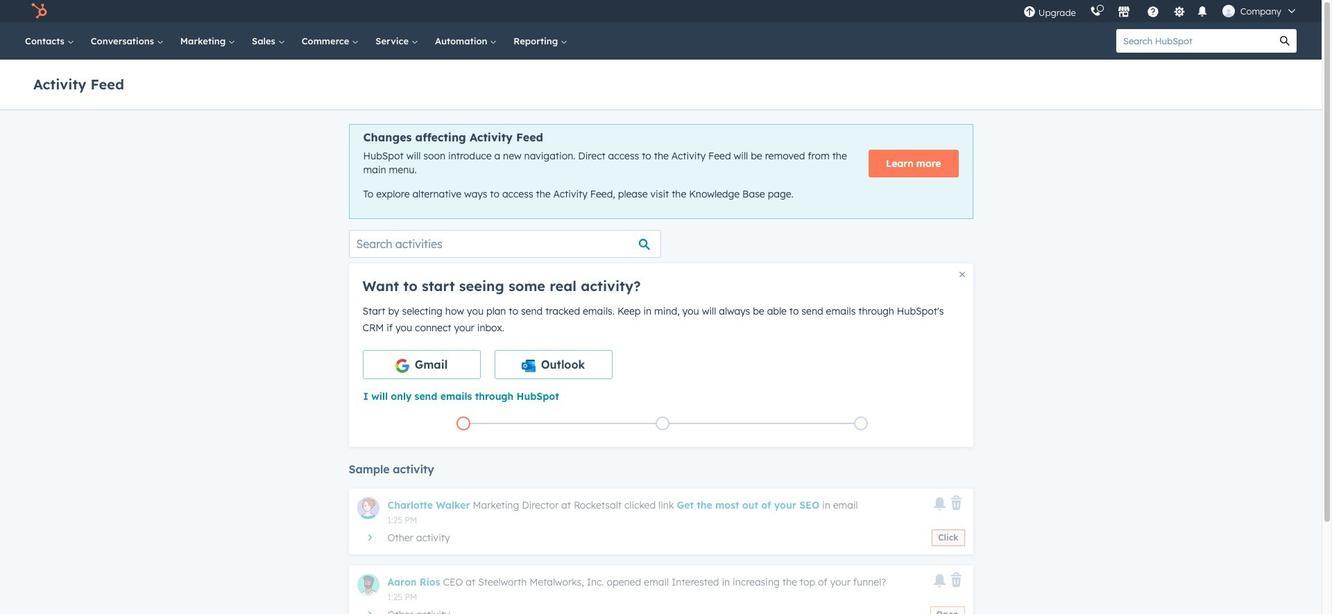 Task type: describe. For each thing, give the bounding box(es) containing it.
jacob simon image
[[1223, 5, 1235, 17]]

marketplaces image
[[1118, 6, 1130, 19]]

close image
[[959, 272, 965, 277]]



Task type: locate. For each thing, give the bounding box(es) containing it.
menu
[[1016, 0, 1305, 22]]

Search HubSpot search field
[[1117, 29, 1273, 53]]

Search activities search field
[[349, 230, 661, 258]]

onboarding.steps.sendtrackedemailingmail.title image
[[659, 421, 666, 428]]

onboarding.steps.finalstep.title image
[[858, 421, 865, 428]]

None checkbox
[[363, 350, 481, 379], [494, 350, 612, 379], [363, 350, 481, 379], [494, 350, 612, 379]]

list
[[364, 414, 961, 434]]



Task type: vqa. For each thing, say whether or not it's contained in the screenshot.
checkbox
yes



